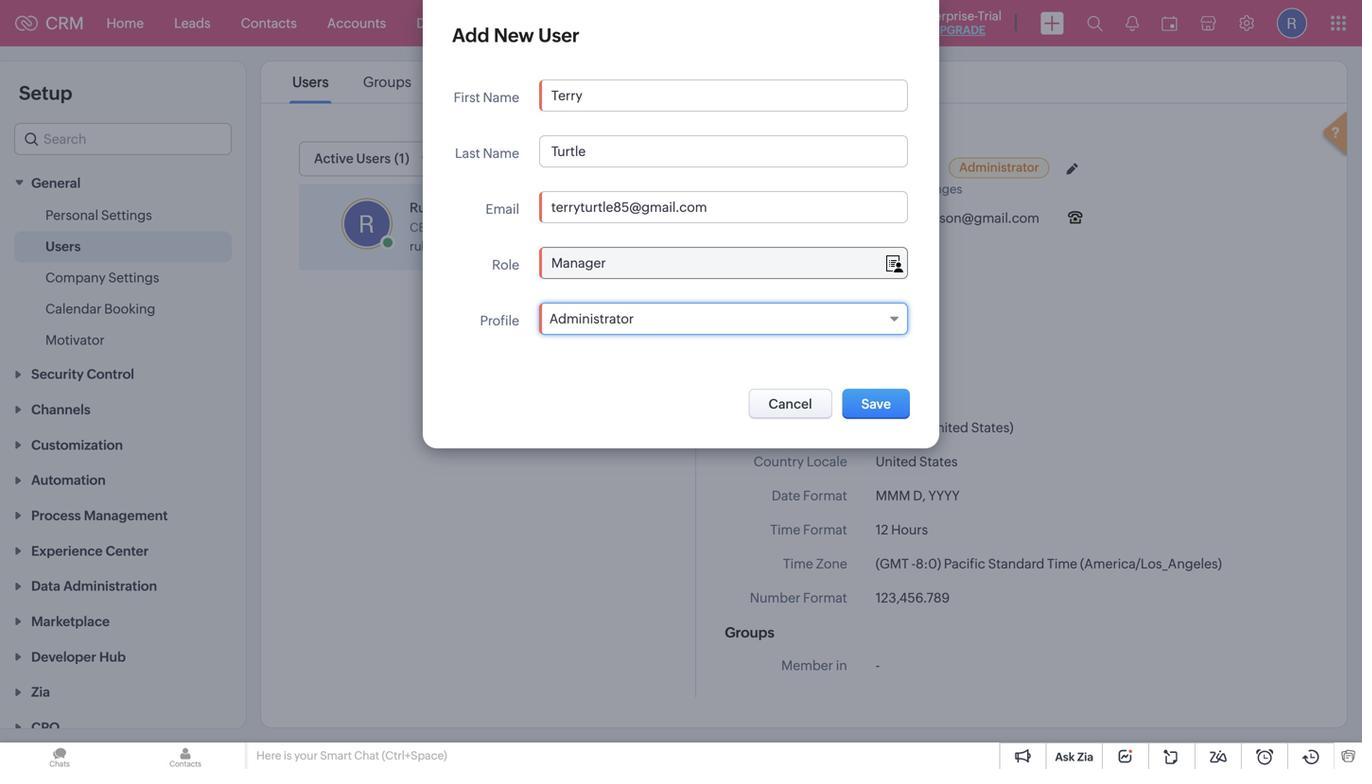 Task type: locate. For each thing, give the bounding box(es) containing it.
1 horizontal spatial administrator
[[960, 160, 1040, 175]]

new user button
[[555, 145, 662, 176]]

format down zone
[[803, 591, 848, 606]]

3 format from the top
[[803, 591, 848, 606]]

1 vertical spatial administrator
[[550, 311, 634, 326]]

0 horizontal spatial administrator
[[550, 311, 634, 326]]

member in
[[782, 658, 848, 673]]

0 horizontal spatial anderson
[[444, 200, 505, 215]]

time down date
[[771, 522, 801, 538]]

administrator right the "profile"
[[550, 311, 634, 326]]

leads
[[174, 16, 211, 31]]

0 horizontal spatial ruby
[[410, 200, 442, 215]]

1 vertical spatial anderson
[[444, 200, 505, 215]]

1 vertical spatial new
[[584, 153, 612, 168]]

0 vertical spatial administrator
[[960, 160, 1040, 175]]

ruby anderson
[[836, 158, 940, 175]]

anderson
[[874, 158, 940, 175], [444, 200, 505, 215]]

list
[[275, 62, 557, 103]]

motivator link
[[45, 331, 105, 350]]

Administrator field
[[539, 303, 908, 335]]

ceo at ruby oranges
[[836, 182, 963, 196]]

0 vertical spatial users link
[[290, 74, 332, 90]]

format for time format
[[803, 522, 848, 538]]

2 format from the top
[[803, 522, 848, 538]]

home
[[107, 16, 144, 31]]

format up the time format
[[803, 488, 848, 503]]

1 horizontal spatial user
[[614, 153, 643, 168]]

contacts image
[[126, 743, 245, 769]]

0 vertical spatial user
[[539, 25, 580, 46]]

personal settings link
[[45, 206, 152, 225]]

(ctrl+space)
[[382, 750, 447, 762]]

users link down contacts
[[290, 74, 332, 90]]

None text field
[[540, 80, 907, 111], [540, 136, 907, 167], [540, 248, 907, 278], [540, 80, 907, 111], [540, 136, 907, 167], [540, 248, 907, 278]]

0 vertical spatial new
[[494, 25, 534, 46]]

1 vertical spatial add
[[885, 336, 910, 351]]

0 vertical spatial ruby
[[836, 158, 871, 175]]

ruby inside the 'ruby anderson ceo, rubyanndersson@gmail.com'
[[410, 200, 442, 215]]

time right standard at right bottom
[[1048, 556, 1078, 572]]

here
[[256, 750, 282, 762]]

0 vertical spatial groups
[[363, 74, 412, 90]]

time
[[771, 522, 801, 538], [783, 556, 814, 572], [1048, 556, 1078, 572]]

ruby down ruby anderson
[[882, 182, 911, 196]]

general region
[[0, 200, 246, 356]]

format up zone
[[803, 522, 848, 538]]

ruby
[[836, 158, 871, 175], [882, 182, 911, 196], [410, 200, 442, 215]]

1 vertical spatial groups
[[725, 625, 775, 641]]

2 horizontal spatial users
[[503, 74, 540, 90]]

administrator
[[960, 160, 1040, 175], [550, 311, 634, 326]]

groups down number
[[725, 625, 775, 641]]

locale
[[725, 380, 770, 396], [807, 454, 848, 469]]

time for time format
[[771, 522, 801, 538]]

administrator up oranges
[[960, 160, 1040, 175]]

1 horizontal spatial rubyanndersson@gmail.com
[[862, 211, 1040, 226]]

123,456.789
[[876, 591, 950, 606]]

meetings
[[544, 16, 602, 31]]

mmm
[[876, 488, 911, 503]]

1 vertical spatial locale
[[807, 454, 848, 469]]

tasks link
[[466, 0, 529, 46]]

name
[[483, 90, 520, 105], [483, 146, 520, 161]]

users down add new user
[[503, 74, 540, 90]]

+ add
[[876, 336, 910, 351]]

locale up cancel
[[725, 380, 770, 396]]

(gmt
[[876, 556, 909, 572]]

anderson inside the 'ruby anderson ceo, rubyanndersson@gmail.com'
[[444, 200, 505, 215]]

0 vertical spatial anderson
[[874, 158, 940, 175]]

2 name from the top
[[483, 146, 520, 161]]

settings up booking
[[108, 270, 159, 285]]

1 name from the top
[[483, 90, 520, 105]]

1 horizontal spatial -
[[912, 556, 916, 572]]

activate users
[[446, 74, 540, 90]]

add right +
[[885, 336, 910, 351]]

new user
[[584, 153, 643, 168]]

information
[[773, 380, 853, 396]]

rubyanndersson@gmail.com down oranges
[[862, 211, 1040, 226]]

0 horizontal spatial users
[[45, 239, 81, 254]]

deals link
[[402, 0, 466, 46]]

profile
[[480, 313, 520, 328]]

1 format from the top
[[803, 488, 848, 503]]

name right first
[[483, 90, 520, 105]]

last
[[455, 146, 480, 161]]

1 vertical spatial users link
[[45, 237, 81, 256]]

settings
[[101, 208, 152, 223], [108, 270, 159, 285]]

rubyanndersson@gmail.com up role
[[410, 240, 575, 254]]

users down contacts
[[292, 74, 329, 90]]

profiles
[[769, 300, 820, 317]]

personal
[[45, 208, 98, 223]]

motivator
[[45, 332, 105, 348]]

1 horizontal spatial locale
[[807, 454, 848, 469]]

0 vertical spatial settings
[[101, 208, 152, 223]]

time zone
[[783, 556, 848, 572]]

add
[[452, 25, 490, 46], [885, 336, 910, 351]]

role
[[492, 257, 520, 273]]

users inside general region
[[45, 239, 81, 254]]

2 horizontal spatial ruby
[[882, 182, 911, 196]]

ruby anderson ceo, rubyanndersson@gmail.com
[[410, 200, 575, 254]]

0 vertical spatial format
[[803, 488, 848, 503]]

anderson up ceo at ruby oranges
[[874, 158, 940, 175]]

groups down the accounts link on the left top of the page
[[363, 74, 412, 90]]

list containing users
[[275, 62, 557, 103]]

2 vertical spatial ruby
[[410, 200, 442, 215]]

- right (gmt
[[912, 556, 916, 572]]

1 vertical spatial rubyanndersson@gmail.com
[[410, 240, 575, 254]]

logo image
[[15, 16, 38, 31]]

users link down "personal"
[[45, 237, 81, 256]]

enterprise-trial upgrade
[[916, 9, 1002, 36]]

0 vertical spatial rubyanndersson@gmail.com
[[862, 211, 1040, 226]]

name right last at the left
[[483, 146, 520, 161]]

email
[[486, 202, 520, 217]]

1 horizontal spatial users link
[[290, 74, 332, 90]]

users link
[[290, 74, 332, 90], [45, 237, 81, 256]]

d,
[[913, 488, 926, 503]]

1 horizontal spatial anderson
[[874, 158, 940, 175]]

1 vertical spatial format
[[803, 522, 848, 538]]

0 horizontal spatial groups
[[363, 74, 412, 90]]

anderson up rubyanndersson@gmail.com link
[[444, 200, 505, 215]]

1 vertical spatial ruby
[[882, 182, 911, 196]]

ceo
[[836, 182, 862, 196]]

users down "personal"
[[45, 239, 81, 254]]

settings down general "dropdown button"
[[101, 208, 152, 223]]

1 horizontal spatial new
[[584, 153, 612, 168]]

cancel
[[769, 397, 813, 412]]

name for last name
[[483, 146, 520, 161]]

ruby up the ceo
[[836, 158, 871, 175]]

active
[[314, 151, 354, 166]]

locale down language
[[807, 454, 848, 469]]

- right in
[[876, 658, 880, 673]]

1 vertical spatial name
[[483, 146, 520, 161]]

1 horizontal spatial ruby
[[836, 158, 871, 175]]

2 vertical spatial format
[[803, 591, 848, 606]]

setup
[[19, 82, 72, 104]]

states)
[[972, 420, 1014, 435]]

language
[[786, 420, 848, 435]]

yyyy
[[929, 488, 960, 503]]

crm link
[[15, 13, 84, 33]]

ask
[[1056, 751, 1075, 764]]

1 vertical spatial user
[[614, 153, 643, 168]]

format
[[803, 488, 848, 503], [803, 522, 848, 538], [803, 591, 848, 606]]

ruby for ruby anderson
[[836, 158, 871, 175]]

calendar
[[45, 301, 102, 316]]

0 horizontal spatial rubyanndersson@gmail.com
[[410, 240, 575, 254]]

0 vertical spatial locale
[[725, 380, 770, 396]]

rubyanndersson@gmail.com
[[862, 211, 1040, 226], [410, 240, 575, 254]]

activate
[[446, 74, 500, 90]]

zia
[[1078, 751, 1094, 764]]

0 vertical spatial name
[[483, 90, 520, 105]]

accounts link
[[312, 0, 402, 46]]

contacts
[[241, 16, 297, 31]]

ruby up the ceo,
[[410, 200, 442, 215]]

number format
[[750, 591, 848, 606]]

time left zone
[[783, 556, 814, 572]]

0 horizontal spatial -
[[876, 658, 880, 673]]

0 horizontal spatial add
[[452, 25, 490, 46]]

0 horizontal spatial locale
[[725, 380, 770, 396]]

meetings link
[[529, 0, 617, 46]]

1 vertical spatial settings
[[108, 270, 159, 285]]

add right deals
[[452, 25, 490, 46]]

social
[[725, 300, 766, 317]]

(united
[[924, 420, 969, 435]]

social profiles
[[725, 300, 820, 317]]

new
[[494, 25, 534, 46], [584, 153, 612, 168]]



Task type: describe. For each thing, give the bounding box(es) containing it.
anderson for ruby anderson ceo, rubyanndersson@gmail.com
[[444, 200, 505, 215]]

united states
[[876, 454, 958, 469]]

standard
[[989, 556, 1045, 572]]

upgrade
[[932, 24, 986, 36]]

save button
[[843, 389, 910, 419]]

users (1)
[[356, 151, 410, 166]]

twitter
[[805, 336, 848, 351]]

1 vertical spatial -
[[876, 658, 880, 673]]

company settings
[[45, 270, 159, 285]]

english
[[876, 420, 921, 435]]

mmm d, yyyy
[[876, 488, 960, 503]]

english (united states)
[[876, 420, 1014, 435]]

add new user
[[452, 25, 580, 46]]

company
[[45, 270, 106, 285]]

ruby for ruby anderson ceo, rubyanndersson@gmail.com
[[410, 200, 442, 215]]

format for number format
[[803, 591, 848, 606]]

at
[[867, 182, 878, 196]]

save
[[862, 397, 891, 412]]

in
[[836, 658, 848, 673]]

12 hours
[[876, 522, 928, 538]]

8:0)
[[916, 556, 942, 572]]

first
[[454, 90, 480, 105]]

states
[[920, 454, 958, 469]]

1 horizontal spatial users
[[292, 74, 329, 90]]

0 vertical spatial -
[[912, 556, 916, 572]]

cancel button
[[749, 389, 833, 419]]

calendar booking
[[45, 301, 155, 316]]

smart
[[320, 750, 352, 762]]

personal settings
[[45, 208, 152, 223]]

0 horizontal spatial user
[[539, 25, 580, 46]]

general
[[31, 175, 81, 191]]

country
[[754, 454, 804, 469]]

time format
[[771, 522, 848, 538]]

administrator inside field
[[550, 311, 634, 326]]

pacific
[[944, 556, 986, 572]]

format for date format
[[803, 488, 848, 503]]

new inside "button"
[[584, 153, 612, 168]]

chats image
[[0, 743, 119, 769]]

locale information
[[725, 380, 853, 396]]

your
[[294, 750, 318, 762]]

0 horizontal spatial users link
[[45, 237, 81, 256]]

last name
[[455, 146, 520, 161]]

is
[[284, 750, 292, 762]]

0 vertical spatial add
[[452, 25, 490, 46]]

groups link
[[360, 74, 415, 90]]

company settings link
[[45, 268, 159, 287]]

enterprise-
[[916, 9, 978, 23]]

ceo,
[[410, 221, 439, 235]]

settings for company settings
[[108, 270, 159, 285]]

united
[[876, 454, 917, 469]]

user inside "button"
[[614, 153, 643, 168]]

zone
[[816, 556, 848, 572]]

rubyanndersson@gmail.com link
[[410, 240, 575, 254]]

time for time zone
[[783, 556, 814, 572]]

date
[[772, 488, 801, 503]]

leads link
[[159, 0, 226, 46]]

home link
[[91, 0, 159, 46]]

active users (1)
[[314, 151, 410, 166]]

name for first name
[[483, 90, 520, 105]]

tasks
[[481, 16, 514, 31]]

12
[[876, 522, 889, 538]]

groups inside list
[[363, 74, 412, 90]]

member
[[782, 658, 834, 673]]

An invitation will be sent to this email address. text field
[[540, 192, 907, 222]]

ask zia
[[1056, 751, 1094, 764]]

general button
[[0, 165, 246, 200]]

1 horizontal spatial add
[[885, 336, 910, 351]]

number
[[750, 591, 801, 606]]

anderson for ruby anderson
[[874, 158, 940, 175]]

here is your smart chat (ctrl+space)
[[256, 750, 447, 762]]

(gmt -8:0) pacific standard time (america/los_angeles)
[[876, 556, 1222, 572]]

+
[[876, 336, 883, 351]]

crm
[[45, 13, 84, 33]]

deals
[[417, 16, 450, 31]]

1 horizontal spatial groups
[[725, 625, 775, 641]]

accounts
[[327, 16, 386, 31]]

0 horizontal spatial new
[[494, 25, 534, 46]]

trial
[[978, 9, 1002, 23]]

hours
[[892, 522, 928, 538]]

(america/los_angeles)
[[1081, 556, 1222, 572]]

activate users link
[[443, 74, 542, 90]]

chat
[[354, 750, 380, 762]]

date format
[[772, 488, 848, 503]]

booking
[[104, 301, 155, 316]]

calendar booking link
[[45, 299, 155, 318]]

country locale
[[754, 454, 848, 469]]

settings for personal settings
[[101, 208, 152, 223]]



Task type: vqa. For each thing, say whether or not it's contained in the screenshot.
top James Peterson'S Home
no



